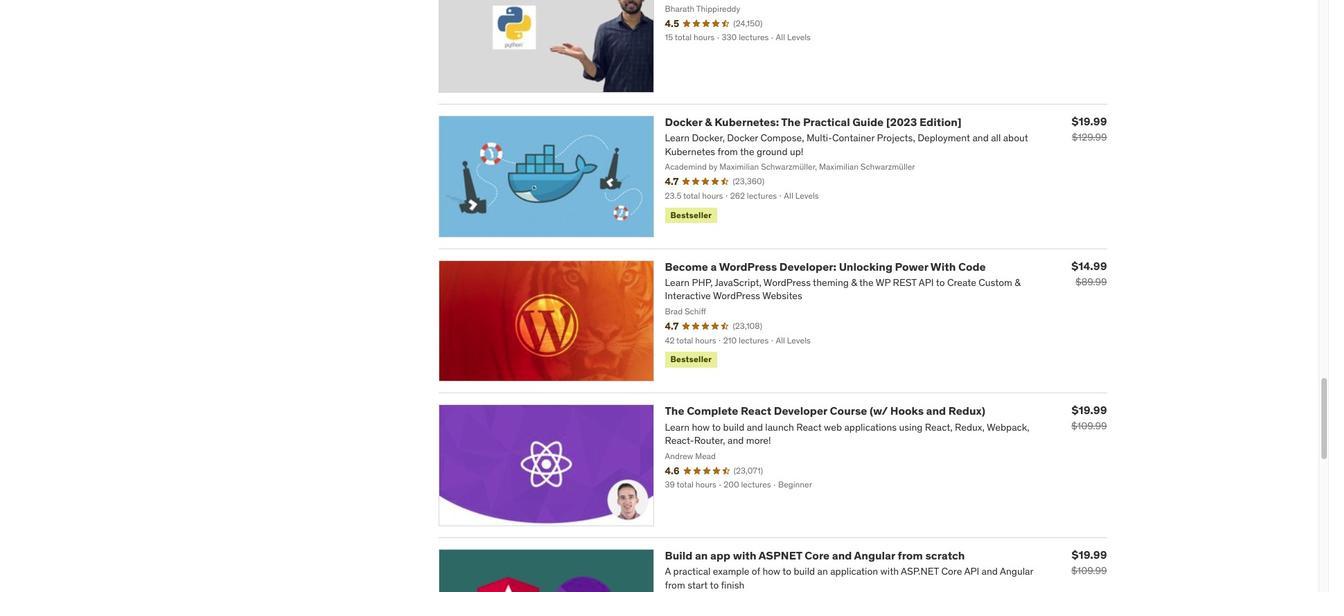 Task type: locate. For each thing, give the bounding box(es) containing it.
developer
[[774, 404, 828, 418]]

1 $19.99 from the top
[[1072, 114, 1107, 128]]

1 $19.99 $109.99 from the top
[[1072, 404, 1107, 433]]

$19.99 for the complete react developer course (w/ hooks and redux)
[[1072, 404, 1107, 418]]

and right hooks
[[926, 404, 946, 418]]

unlocking
[[839, 260, 893, 273]]

with
[[931, 260, 956, 273]]

and
[[926, 404, 946, 418], [832, 549, 852, 563]]

0 vertical spatial $109.99
[[1072, 420, 1107, 433]]

and right the core
[[832, 549, 852, 563]]

1 vertical spatial $109.99
[[1072, 565, 1107, 578]]

1 vertical spatial the
[[665, 404, 685, 418]]

2 $19.99 from the top
[[1072, 404, 1107, 418]]

become
[[665, 260, 708, 273]]

1 vertical spatial $19.99
[[1072, 404, 1107, 418]]

from
[[898, 549, 923, 563]]

(w/
[[870, 404, 888, 418]]

0 vertical spatial the
[[781, 115, 801, 129]]

0 horizontal spatial and
[[832, 549, 852, 563]]

2 vertical spatial $19.99
[[1072, 548, 1107, 562]]

angular
[[854, 549, 896, 563]]

1 vertical spatial $19.99 $109.99
[[1072, 548, 1107, 578]]

practical
[[803, 115, 850, 129]]

1 $109.99 from the top
[[1072, 420, 1107, 433]]

the left practical
[[781, 115, 801, 129]]

build an app with aspnet core and angular from scratch link
[[665, 549, 965, 563]]

0 horizontal spatial the
[[665, 404, 685, 418]]

become a wordpress developer: unlocking power with code link
[[665, 260, 986, 273]]

with
[[733, 549, 757, 563]]

$109.99 for build an app with aspnet core and angular from scratch
[[1072, 565, 1107, 578]]

core
[[805, 549, 830, 563]]

1 vertical spatial and
[[832, 549, 852, 563]]

3 $19.99 from the top
[[1072, 548, 1107, 562]]

the
[[781, 115, 801, 129], [665, 404, 685, 418]]

wordpress
[[719, 260, 777, 273]]

the left complete
[[665, 404, 685, 418]]

0 vertical spatial $19.99
[[1072, 114, 1107, 128]]

1 horizontal spatial the
[[781, 115, 801, 129]]

$14.99
[[1072, 259, 1107, 273]]

0 vertical spatial and
[[926, 404, 946, 418]]

build
[[665, 549, 693, 563]]

code
[[959, 260, 986, 273]]

edition]
[[920, 115, 962, 129]]

2 $109.99 from the top
[[1072, 565, 1107, 578]]

become a wordpress developer: unlocking power with code
[[665, 260, 986, 273]]

$19.99
[[1072, 114, 1107, 128], [1072, 404, 1107, 418], [1072, 548, 1107, 562]]

developer:
[[780, 260, 837, 273]]

0 vertical spatial $19.99 $109.99
[[1072, 404, 1107, 433]]

a
[[711, 260, 717, 273]]

complete
[[687, 404, 738, 418]]

$19.99 $109.99
[[1072, 404, 1107, 433], [1072, 548, 1107, 578]]

docker
[[665, 115, 703, 129]]

$89.99
[[1076, 276, 1107, 288]]

$109.99
[[1072, 420, 1107, 433], [1072, 565, 1107, 578]]

$19.99 for docker & kubernetes: the practical guide [2023 edition]
[[1072, 114, 1107, 128]]

2 $19.99 $109.99 from the top
[[1072, 548, 1107, 578]]

$19.99 $109.99 for the complete react developer course (w/ hooks and redux)
[[1072, 404, 1107, 433]]



Task type: vqa. For each thing, say whether or not it's contained in the screenshot.


Task type: describe. For each thing, give the bounding box(es) containing it.
$19.99 $129.99
[[1072, 114, 1107, 143]]

the complete react developer course (w/ hooks and redux)
[[665, 404, 986, 418]]

build an app with aspnet core and angular from scratch
[[665, 549, 965, 563]]

hooks
[[891, 404, 924, 418]]

&
[[705, 115, 712, 129]]

power
[[895, 260, 929, 273]]

1 horizontal spatial and
[[926, 404, 946, 418]]

$14.99 $89.99
[[1072, 259, 1107, 288]]

$109.99 for the complete react developer course (w/ hooks and redux)
[[1072, 420, 1107, 433]]

aspnet
[[759, 549, 803, 563]]

redux)
[[949, 404, 986, 418]]

scratch
[[926, 549, 965, 563]]

an
[[695, 549, 708, 563]]

docker & kubernetes: the practical guide [2023 edition] link
[[665, 115, 962, 129]]

course
[[830, 404, 867, 418]]

react
[[741, 404, 772, 418]]

[2023
[[886, 115, 917, 129]]

docker & kubernetes: the practical guide [2023 edition]
[[665, 115, 962, 129]]

$129.99
[[1072, 131, 1107, 143]]

guide
[[853, 115, 884, 129]]

$19.99 for build an app with aspnet core and angular from scratch
[[1072, 548, 1107, 562]]

app
[[711, 549, 731, 563]]

$19.99 $109.99 for build an app with aspnet core and angular from scratch
[[1072, 548, 1107, 578]]

kubernetes:
[[715, 115, 779, 129]]

the complete react developer course (w/ hooks and redux) link
[[665, 404, 986, 418]]



